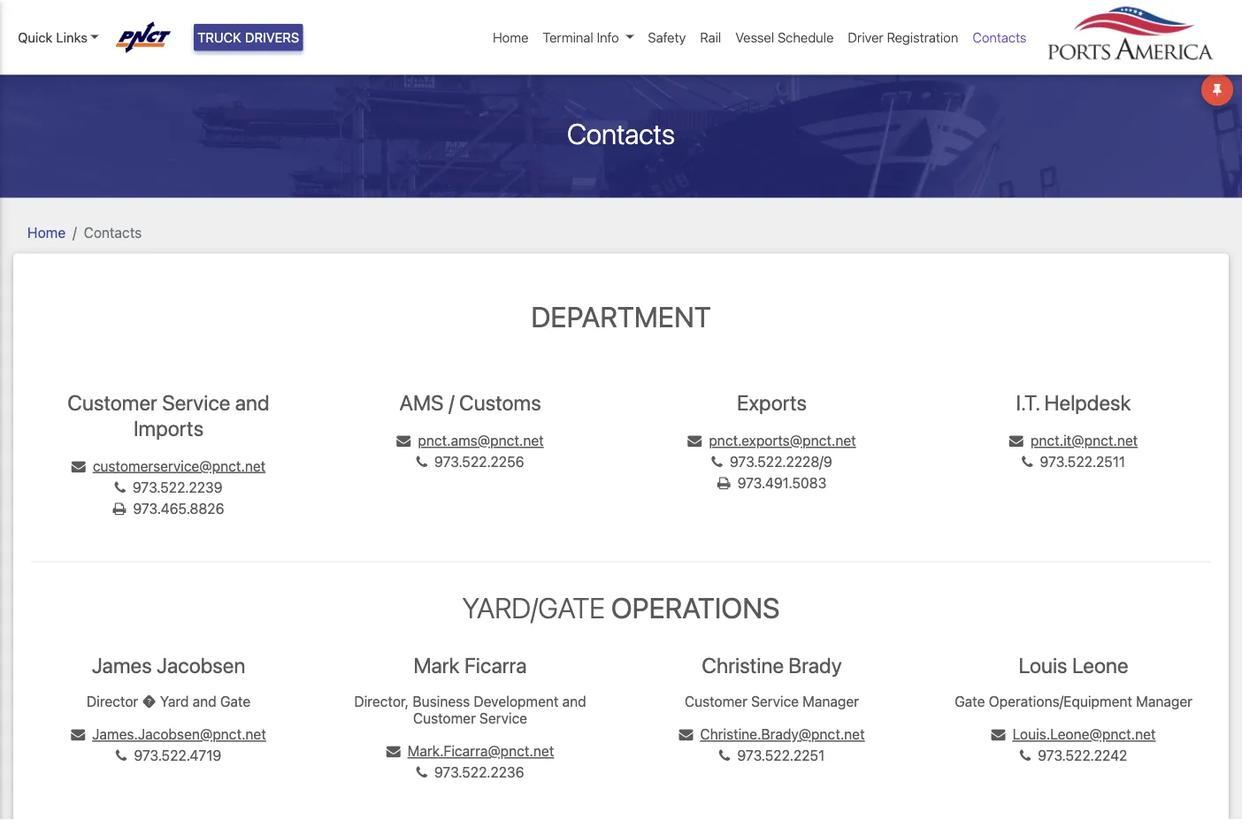 Task type: describe. For each thing, give the bounding box(es) containing it.
phone image for 973.522.2228/9
[[712, 455, 723, 469]]

print image
[[718, 477, 731, 491]]

973.522.2239 link
[[115, 479, 223, 496]]

customer for customer service and imports
[[68, 390, 157, 415]]

james jacobsen
[[92, 653, 246, 678]]

vessel schedule link
[[729, 20, 841, 54]]

phone image for 973.522.2242
[[1020, 749, 1032, 764]]

rail
[[701, 30, 722, 45]]

customer for customer service manager
[[685, 693, 748, 710]]

973.522.2251
[[738, 748, 825, 764]]

truck drivers
[[197, 30, 300, 45]]

truck drivers link
[[194, 24, 303, 51]]

terminal info link
[[536, 20, 641, 54]]

/
[[449, 390, 455, 415]]

customs
[[460, 390, 541, 415]]

registration
[[888, 30, 959, 45]]

director,
[[354, 693, 409, 710]]

driver registration
[[848, 30, 959, 45]]

director, business development and customer service
[[354, 693, 587, 727]]

vessel
[[736, 30, 775, 45]]

973.465.8826
[[133, 500, 224, 517]]

973.522.4719
[[134, 748, 222, 764]]

mark
[[414, 653, 460, 678]]

2 horizontal spatial contacts
[[973, 30, 1027, 45]]

and inside the customer service and imports
[[235, 390, 270, 415]]

phone image for 973.522.2256
[[416, 455, 428, 469]]

operations
[[612, 591, 780, 625]]

safety link
[[641, 20, 693, 54]]

ams
[[400, 390, 444, 415]]

development
[[474, 693, 559, 710]]

envelope image for pnct.ams@pnct.net
[[397, 434, 411, 448]]

973.522.2242 link
[[1020, 748, 1128, 764]]

vessel schedule
[[736, 30, 834, 45]]

mark.ficarra@pnct.net
[[408, 743, 554, 760]]

louis.leone@pnct.net
[[1013, 726, 1157, 743]]

manager for christine brady
[[803, 693, 860, 710]]

envelope image for louis.leone@pnct.net
[[992, 728, 1006, 742]]

envelope image for mark.ficarra@pnct.net
[[387, 745, 401, 759]]

christine brady
[[702, 653, 843, 678]]

973.522.2251 link
[[720, 748, 825, 764]]

ams / customs
[[400, 390, 541, 415]]

envelope image for james.jacobsen@pnct.net
[[71, 728, 85, 742]]

phone image for 973.522.2239
[[115, 481, 126, 495]]

973.522.2228/9 link
[[712, 454, 833, 470]]

customer service and imports
[[68, 390, 270, 441]]

pnct.it@pnct.net link
[[1010, 432, 1139, 449]]

louis.leone@pnct.net link
[[992, 726, 1157, 743]]

973.522.2256
[[435, 454, 525, 470]]

�
[[142, 693, 156, 710]]

quick links
[[18, 30, 88, 45]]

driver
[[848, 30, 884, 45]]

phone image for 973.522.2251
[[720, 749, 731, 764]]

customer service manager
[[685, 693, 860, 710]]

pnct.exports@pnct.net link
[[688, 432, 857, 449]]

973.522.2511
[[1041, 454, 1126, 470]]

terminal info
[[543, 30, 619, 45]]

973.522.2242
[[1039, 748, 1128, 764]]

973.522.2239
[[133, 479, 223, 496]]

yard
[[160, 693, 189, 710]]

973.522.2228/9
[[730, 454, 833, 470]]

envelope image for christine.brady@pnct.net
[[679, 728, 694, 742]]

drivers
[[245, 30, 300, 45]]

schedule
[[778, 30, 834, 45]]

truck
[[197, 30, 242, 45]]

jacobsen
[[157, 653, 246, 678]]

2 gate from the left
[[955, 693, 986, 710]]

director
[[87, 693, 138, 710]]

mark ficarra
[[414, 653, 527, 678]]



Task type: locate. For each thing, give the bounding box(es) containing it.
0 vertical spatial phone image
[[1022, 455, 1034, 469]]

manager up louis.leone@pnct.net
[[1137, 693, 1193, 710]]

phone image inside 973.522.2239 link
[[115, 481, 126, 495]]

0 horizontal spatial gate
[[220, 693, 251, 710]]

1 vertical spatial envelope image
[[679, 728, 694, 742]]

0 vertical spatial contacts
[[973, 30, 1027, 45]]

ficarra
[[465, 653, 527, 678]]

envelope image for customerservice@pnct.net
[[72, 460, 86, 474]]

phone image down pnct.ams@pnct.net link
[[416, 455, 428, 469]]

i.t. helpdesk
[[1017, 390, 1132, 415]]

phone image inside 973.522.2256 link
[[416, 455, 428, 469]]

manager for louis leone
[[1137, 693, 1193, 710]]

and inside director, business development and customer service
[[563, 693, 587, 710]]

pnct.ams@pnct.net link
[[397, 432, 544, 449]]

phone image inside 973.522.2511 link
[[1022, 455, 1034, 469]]

customer inside the customer service and imports
[[68, 390, 157, 415]]

contacts
[[973, 30, 1027, 45], [568, 116, 675, 150], [84, 224, 142, 241]]

james
[[92, 653, 152, 678]]

973.522.2236 link
[[416, 765, 525, 781]]

operations/equipment
[[989, 693, 1133, 710]]

envelope image for pnct.it@pnct.net
[[1010, 434, 1024, 448]]

0 horizontal spatial phone image
[[720, 749, 731, 764]]

service up imports
[[162, 390, 231, 415]]

2 horizontal spatial service
[[752, 693, 799, 710]]

i.t.
[[1017, 390, 1040, 415]]

0 vertical spatial home link
[[486, 20, 536, 54]]

christine.brady@pnct.net link
[[679, 726, 865, 743]]

1 horizontal spatial customer
[[413, 710, 476, 727]]

home
[[493, 30, 529, 45], [27, 224, 66, 241]]

service down development
[[480, 710, 528, 727]]

phone image for 973.522.4719
[[116, 749, 127, 764]]

quick links link
[[18, 27, 99, 47]]

helpdesk
[[1045, 390, 1132, 415]]

phone image up print icon
[[115, 481, 126, 495]]

manager down brady
[[803, 693, 860, 710]]

1 horizontal spatial and
[[235, 390, 270, 415]]

0 horizontal spatial home link
[[27, 224, 66, 241]]

0 vertical spatial home
[[493, 30, 529, 45]]

1 vertical spatial phone image
[[720, 749, 731, 764]]

envelope image inside 'pnct.exports@pnct.net' link
[[688, 434, 702, 448]]

973.522.2256 link
[[416, 454, 525, 470]]

service for and
[[162, 390, 231, 415]]

973.522.2511 link
[[1022, 454, 1126, 470]]

customer down the business
[[413, 710, 476, 727]]

envelope image inside the christine.brady@pnct.net link
[[679, 728, 694, 742]]

envelope image inside james.jacobsen@pnct.net link
[[71, 728, 85, 742]]

service inside director, business development and customer service
[[480, 710, 528, 727]]

quick
[[18, 30, 53, 45]]

0 vertical spatial envelope image
[[688, 434, 702, 448]]

973.522.4719 link
[[116, 748, 222, 764]]

973.522.2236
[[435, 765, 525, 781]]

phone image inside the 973.522.2251 link
[[720, 749, 731, 764]]

info
[[597, 30, 619, 45]]

james.jacobsen@pnct.net
[[92, 726, 266, 743]]

phone image inside 973.522.2242 link
[[1020, 749, 1032, 764]]

service up the christine.brady@pnct.net link
[[752, 693, 799, 710]]

phone image inside 973.522.2228/9 link
[[712, 455, 723, 469]]

service for manager
[[752, 693, 799, 710]]

service
[[162, 390, 231, 415], [752, 693, 799, 710], [480, 710, 528, 727]]

2 horizontal spatial and
[[563, 693, 587, 710]]

customer down christine
[[685, 693, 748, 710]]

pnct.ams@pnct.net
[[418, 432, 544, 449]]

1 horizontal spatial home link
[[486, 20, 536, 54]]

phone image
[[416, 455, 428, 469], [712, 455, 723, 469], [115, 481, 126, 495], [116, 749, 127, 764], [1020, 749, 1032, 764], [416, 766, 428, 781]]

1 horizontal spatial home
[[493, 30, 529, 45]]

customer up imports
[[68, 390, 157, 415]]

director � yard and gate
[[87, 693, 251, 710]]

christine
[[702, 653, 784, 678]]

2 vertical spatial contacts
[[84, 224, 142, 241]]

gate
[[220, 693, 251, 710], [955, 693, 986, 710]]

1 horizontal spatial gate
[[955, 693, 986, 710]]

james.jacobsen@pnct.net link
[[71, 726, 266, 743]]

1 vertical spatial contacts
[[568, 116, 675, 150]]

phone image for 973.522.2236
[[416, 766, 428, 781]]

phone image up print image
[[712, 455, 723, 469]]

1 horizontal spatial contacts
[[568, 116, 675, 150]]

service inside the customer service and imports
[[162, 390, 231, 415]]

envelope image for pnct.exports@pnct.net
[[688, 434, 702, 448]]

1 horizontal spatial manager
[[1137, 693, 1193, 710]]

and for james jacobsen
[[193, 693, 217, 710]]

safety
[[648, 30, 686, 45]]

brady
[[789, 653, 843, 678]]

1 vertical spatial home
[[27, 224, 66, 241]]

customerservice@pnct.net link
[[72, 458, 266, 475]]

phone image for 973.522.2511
[[1022, 455, 1034, 469]]

links
[[56, 30, 88, 45]]

home link
[[486, 20, 536, 54], [27, 224, 66, 241]]

imports
[[134, 416, 204, 441]]

phone image down louis.leone@pnct.net link
[[1020, 749, 1032, 764]]

terminal
[[543, 30, 594, 45]]

christine.brady@pnct.net
[[701, 726, 865, 743]]

louis
[[1019, 653, 1068, 678]]

yard/gate operations
[[463, 591, 780, 625]]

0 horizontal spatial customer
[[68, 390, 157, 415]]

envelope image
[[397, 434, 411, 448], [1010, 434, 1024, 448], [72, 460, 86, 474], [71, 728, 85, 742], [992, 728, 1006, 742], [387, 745, 401, 759]]

1 manager from the left
[[803, 693, 860, 710]]

and
[[235, 390, 270, 415], [193, 693, 217, 710], [563, 693, 587, 710]]

yard/gate
[[463, 591, 605, 625]]

envelope image
[[688, 434, 702, 448], [679, 728, 694, 742]]

0 horizontal spatial service
[[162, 390, 231, 415]]

envelope image inside mark.ficarra@pnct.net link
[[387, 745, 401, 759]]

pnct.exports@pnct.net
[[709, 432, 857, 449]]

department
[[531, 300, 712, 333]]

0 horizontal spatial and
[[193, 693, 217, 710]]

driver registration link
[[841, 20, 966, 54]]

leone
[[1073, 653, 1129, 678]]

customer inside director, business development and customer service
[[413, 710, 476, 727]]

phone image down the christine.brady@pnct.net link
[[720, 749, 731, 764]]

exports
[[737, 390, 807, 415]]

envelope image inside pnct.it@pnct.net link
[[1010, 434, 1024, 448]]

gate operations/equipment manager
[[955, 693, 1193, 710]]

phone image down pnct.it@pnct.net link
[[1022, 455, 1034, 469]]

customerservice@pnct.net
[[93, 458, 266, 475]]

2 manager from the left
[[1137, 693, 1193, 710]]

1 vertical spatial home link
[[27, 224, 66, 241]]

manager
[[803, 693, 860, 710], [1137, 693, 1193, 710]]

contacts link
[[966, 20, 1034, 54]]

1 horizontal spatial service
[[480, 710, 528, 727]]

1 gate from the left
[[220, 693, 251, 710]]

0 horizontal spatial home
[[27, 224, 66, 241]]

envelope image inside louis.leone@pnct.net link
[[992, 728, 1006, 742]]

pnct.it@pnct.net
[[1031, 432, 1139, 449]]

phone image down james.jacobsen@pnct.net link
[[116, 749, 127, 764]]

and for mark ficarra
[[563, 693, 587, 710]]

phone image inside 973.522.2236 link
[[416, 766, 428, 781]]

customer
[[68, 390, 157, 415], [685, 693, 748, 710], [413, 710, 476, 727]]

envelope image inside customerservice@pnct.net link
[[72, 460, 86, 474]]

phone image down mark.ficarra@pnct.net link
[[416, 766, 428, 781]]

louis leone
[[1019, 653, 1129, 678]]

print image
[[113, 502, 126, 516]]

0 horizontal spatial contacts
[[84, 224, 142, 241]]

0 horizontal spatial manager
[[803, 693, 860, 710]]

mark.ficarra@pnct.net link
[[387, 743, 554, 760]]

envelope image inside pnct.ams@pnct.net link
[[397, 434, 411, 448]]

2 horizontal spatial customer
[[685, 693, 748, 710]]

business
[[413, 693, 470, 710]]

rail link
[[693, 20, 729, 54]]

1 horizontal spatial phone image
[[1022, 455, 1034, 469]]

phone image inside 973.522.4719 link
[[116, 749, 127, 764]]

973.491.5083
[[738, 475, 827, 492]]

phone image
[[1022, 455, 1034, 469], [720, 749, 731, 764]]



Task type: vqa. For each thing, say whether or not it's contained in the screenshot.
CUSTOMER associated with Customer Service Manager
yes



